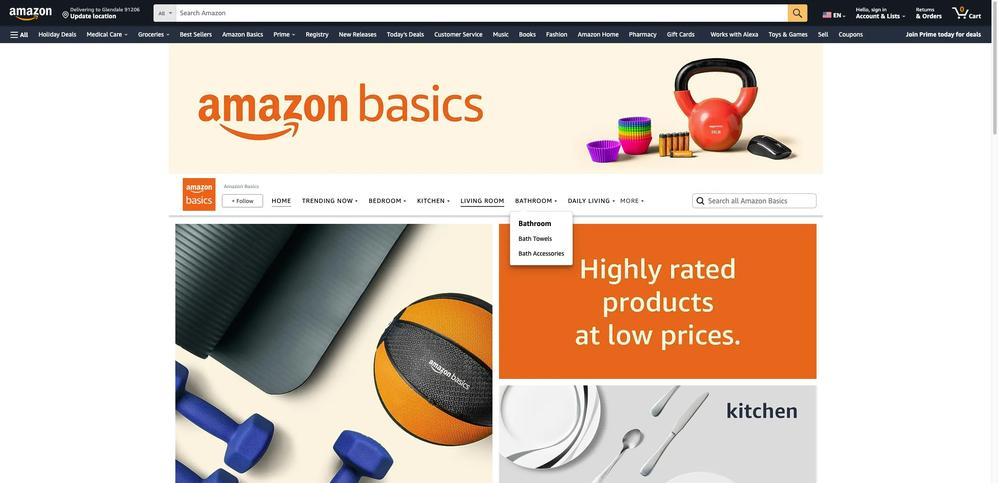 Task type: describe. For each thing, give the bounding box(es) containing it.
toys & games
[[769, 31, 808, 38]]

en
[[833, 11, 842, 19]]

none submit inside all search field
[[788, 4, 808, 22]]

prime link
[[268, 28, 301, 41]]

en link
[[818, 2, 850, 24]]

holiday deals
[[39, 31, 76, 38]]

music
[[493, 31, 509, 38]]

toys
[[769, 31, 781, 38]]

navigation navigation
[[0, 0, 992, 43]]

deals
[[966, 31, 981, 38]]

registry link
[[301, 28, 334, 41]]

0 vertical spatial amazon basics link
[[217, 28, 268, 41]]

fashion link
[[541, 28, 573, 41]]

update
[[70, 12, 91, 20]]

coupons link
[[834, 28, 868, 41]]

gift cards link
[[662, 28, 706, 41]]

in
[[883, 6, 887, 13]]

today's
[[387, 31, 407, 38]]

basics inside navigation "navigation"
[[247, 31, 263, 38]]

amazon left home on the right of page
[[578, 31, 601, 38]]

sell
[[818, 31, 829, 38]]

delivering
[[70, 6, 94, 13]]

& for returns
[[916, 12, 921, 20]]

deals for holiday deals
[[61, 31, 76, 38]]

works
[[711, 31, 728, 38]]

best
[[180, 31, 192, 38]]

returns
[[916, 6, 935, 13]]

to
[[96, 6, 101, 13]]

groceries link
[[133, 28, 175, 41]]

best sellers
[[180, 31, 212, 38]]

care
[[110, 31, 122, 38]]

holiday
[[39, 31, 60, 38]]

+ follow
[[232, 198, 254, 205]]

1 prime from the left
[[274, 31, 290, 38]]

amazon home
[[578, 31, 619, 38]]

cart
[[969, 12, 981, 20]]

pharmacy
[[629, 31, 657, 38]]

+
[[232, 198, 235, 205]]

follow
[[237, 198, 254, 205]]

new releases
[[339, 31, 377, 38]]

books
[[519, 31, 536, 38]]

amazon basics inside navigation "navigation"
[[222, 31, 263, 38]]

gift
[[667, 31, 678, 38]]

all button
[[7, 26, 32, 43]]

returns & orders
[[916, 6, 942, 20]]

for
[[956, 31, 965, 38]]

holiday deals link
[[33, 28, 82, 41]]

deals for today's deals
[[409, 31, 424, 38]]

music link
[[488, 28, 514, 41]]



Task type: vqa. For each thing, say whether or not it's contained in the screenshot.
'All' button on the top of the page
yes



Task type: locate. For each thing, give the bounding box(es) containing it.
books link
[[514, 28, 541, 41]]

account & lists
[[856, 12, 900, 20]]

& left orders
[[916, 12, 921, 20]]

0 horizontal spatial deals
[[61, 31, 76, 38]]

lists
[[887, 12, 900, 20]]

location
[[93, 12, 116, 20]]

customer
[[435, 31, 461, 38]]

all inside button
[[20, 31, 28, 38]]

& inside "returns & orders"
[[916, 12, 921, 20]]

today's deals
[[387, 31, 424, 38]]

amazon basics up the + follow button
[[224, 183, 259, 190]]

basics up follow
[[245, 183, 259, 190]]

+ follow button
[[223, 195, 263, 207]]

cards
[[679, 31, 695, 38]]

1 horizontal spatial prime
[[920, 31, 937, 38]]

sellers
[[194, 31, 212, 38]]

new
[[339, 31, 351, 38]]

service
[[463, 31, 483, 38]]

amazon image
[[10, 8, 52, 21]]

Search Amazon text field
[[176, 5, 788, 21]]

orders
[[923, 12, 942, 20]]

gift cards
[[667, 31, 695, 38]]

all
[[159, 10, 165, 17], [20, 31, 28, 38]]

prime left registry
[[274, 31, 290, 38]]

& for account
[[881, 12, 886, 20]]

1 horizontal spatial deals
[[409, 31, 424, 38]]

hello, sign in
[[856, 6, 887, 13]]

all up groceries link
[[159, 10, 165, 17]]

coupons
[[839, 31, 863, 38]]

today's deals link
[[382, 28, 429, 41]]

1 deals from the left
[[61, 31, 76, 38]]

deals right the holiday
[[61, 31, 76, 38]]

fashion
[[546, 31, 568, 38]]

& left lists at the top of the page
[[881, 12, 886, 20]]

2 horizontal spatial &
[[916, 12, 921, 20]]

medical
[[87, 31, 108, 38]]

deals right today's
[[409, 31, 424, 38]]

home
[[602, 31, 619, 38]]

1 horizontal spatial &
[[881, 12, 886, 20]]

search image
[[695, 196, 706, 206]]

prime
[[274, 31, 290, 38], [920, 31, 937, 38]]

amazon basics link
[[217, 28, 268, 41], [224, 183, 259, 190]]

1 vertical spatial amazon basics
[[224, 183, 259, 190]]

toys & games link
[[764, 28, 813, 41]]

medical care link
[[82, 28, 133, 41]]

amazon
[[222, 31, 245, 38], [578, 31, 601, 38], [224, 183, 243, 190]]

join prime today for deals
[[906, 31, 981, 38]]

best sellers link
[[175, 28, 217, 41]]

Search all Amazon Basics search field
[[708, 194, 802, 209]]

all inside all search field
[[159, 10, 165, 17]]

basics left prime link at the top of the page
[[247, 31, 263, 38]]

amazon basics logo image
[[183, 178, 216, 211]]

medical care
[[87, 31, 122, 38]]

account
[[856, 12, 880, 20]]

deals
[[61, 31, 76, 38], [409, 31, 424, 38]]

0 horizontal spatial &
[[783, 31, 787, 38]]

glendale
[[102, 6, 123, 13]]

All search field
[[154, 4, 808, 23]]

customer service link
[[429, 28, 488, 41]]

sell link
[[813, 28, 834, 41]]

0 vertical spatial all
[[159, 10, 165, 17]]

prime right join
[[920, 31, 937, 38]]

0
[[960, 5, 964, 14]]

join prime today for deals link
[[903, 29, 985, 40]]

1 vertical spatial basics
[[245, 183, 259, 190]]

works with alexa link
[[706, 28, 764, 41]]

sign
[[872, 6, 881, 13]]

0 horizontal spatial prime
[[274, 31, 290, 38]]

with
[[730, 31, 742, 38]]

amazon up "+"
[[224, 183, 243, 190]]

amazon basics link right sellers
[[217, 28, 268, 41]]

new releases link
[[334, 28, 382, 41]]

hello,
[[856, 6, 870, 13]]

amazon right sellers
[[222, 31, 245, 38]]

pharmacy link
[[624, 28, 662, 41]]

alexa
[[743, 31, 759, 38]]

1 vertical spatial all
[[20, 31, 28, 38]]

games
[[789, 31, 808, 38]]

customer service
[[435, 31, 483, 38]]

works with alexa
[[711, 31, 759, 38]]

&
[[881, 12, 886, 20], [916, 12, 921, 20], [783, 31, 787, 38]]

groceries
[[138, 31, 164, 38]]

91206
[[124, 6, 140, 13]]

amazon basics link up the + follow button
[[224, 183, 259, 190]]

join
[[906, 31, 918, 38]]

2 prime from the left
[[920, 31, 937, 38]]

0 horizontal spatial all
[[20, 31, 28, 38]]

None submit
[[788, 4, 808, 22]]

1 horizontal spatial all
[[159, 10, 165, 17]]

amazon basics
[[222, 31, 263, 38], [224, 183, 259, 190]]

0 vertical spatial basics
[[247, 31, 263, 38]]

1 vertical spatial amazon basics link
[[224, 183, 259, 190]]

0 vertical spatial amazon basics
[[222, 31, 263, 38]]

delivering to glendale 91206 update location
[[70, 6, 140, 20]]

all down amazon image
[[20, 31, 28, 38]]

amazon home link
[[573, 28, 624, 41]]

amazon basics right sellers
[[222, 31, 263, 38]]

& right toys on the top right of page
[[783, 31, 787, 38]]

basics
[[247, 31, 263, 38], [245, 183, 259, 190]]

2 deals from the left
[[409, 31, 424, 38]]

releases
[[353, 31, 377, 38]]

& for toys
[[783, 31, 787, 38]]

registry
[[306, 31, 329, 38]]

today
[[938, 31, 955, 38]]

& inside "link"
[[783, 31, 787, 38]]



